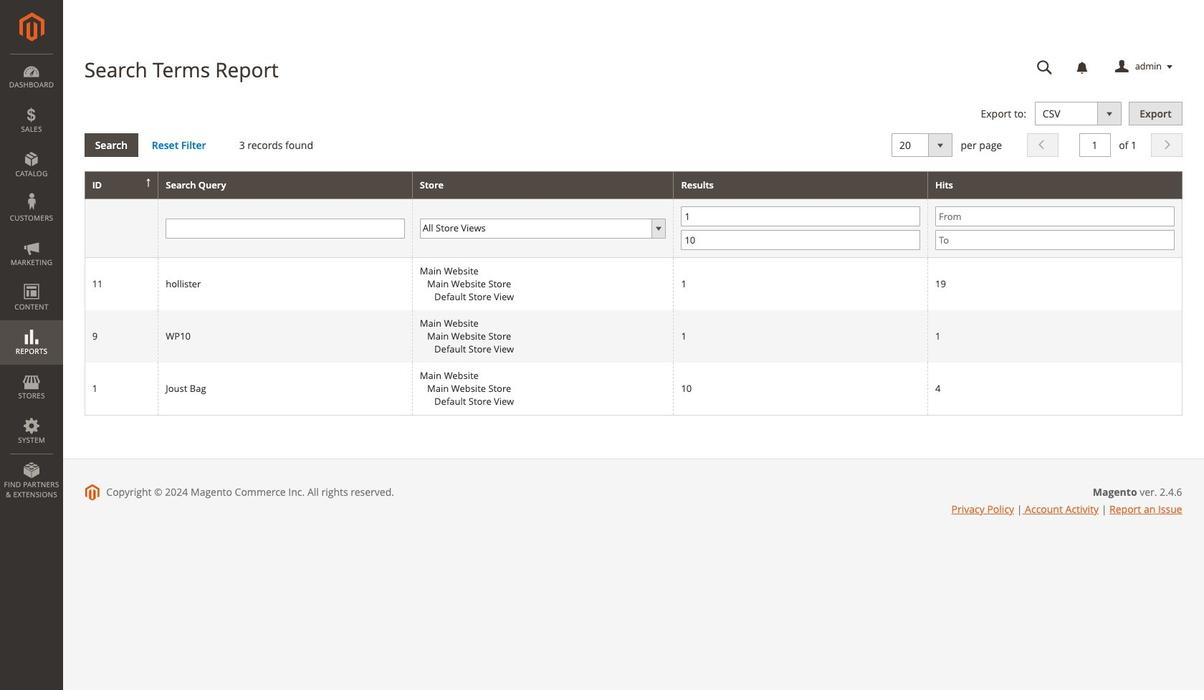Task type: describe. For each thing, give the bounding box(es) containing it.
To text field
[[935, 230, 1174, 250]]

magento admin panel image
[[19, 12, 44, 42]]



Task type: locate. For each thing, give the bounding box(es) containing it.
from text field for to text box
[[681, 207, 920, 227]]

From text field
[[681, 207, 920, 227], [935, 207, 1174, 227]]

from text field for to text field
[[935, 207, 1174, 227]]

from text field up to text box
[[681, 207, 920, 227]]

To text field
[[681, 230, 920, 250]]

1 from text field from the left
[[681, 207, 920, 227]]

1 horizontal spatial from text field
[[935, 207, 1174, 227]]

from text field up to text field
[[935, 207, 1174, 227]]

0 horizontal spatial from text field
[[681, 207, 920, 227]]

2 from text field from the left
[[935, 207, 1174, 227]]

menu bar
[[0, 54, 63, 507]]

None text field
[[1027, 54, 1063, 80], [1079, 133, 1110, 157], [166, 218, 405, 239], [1027, 54, 1063, 80], [1079, 133, 1110, 157], [166, 218, 405, 239]]



